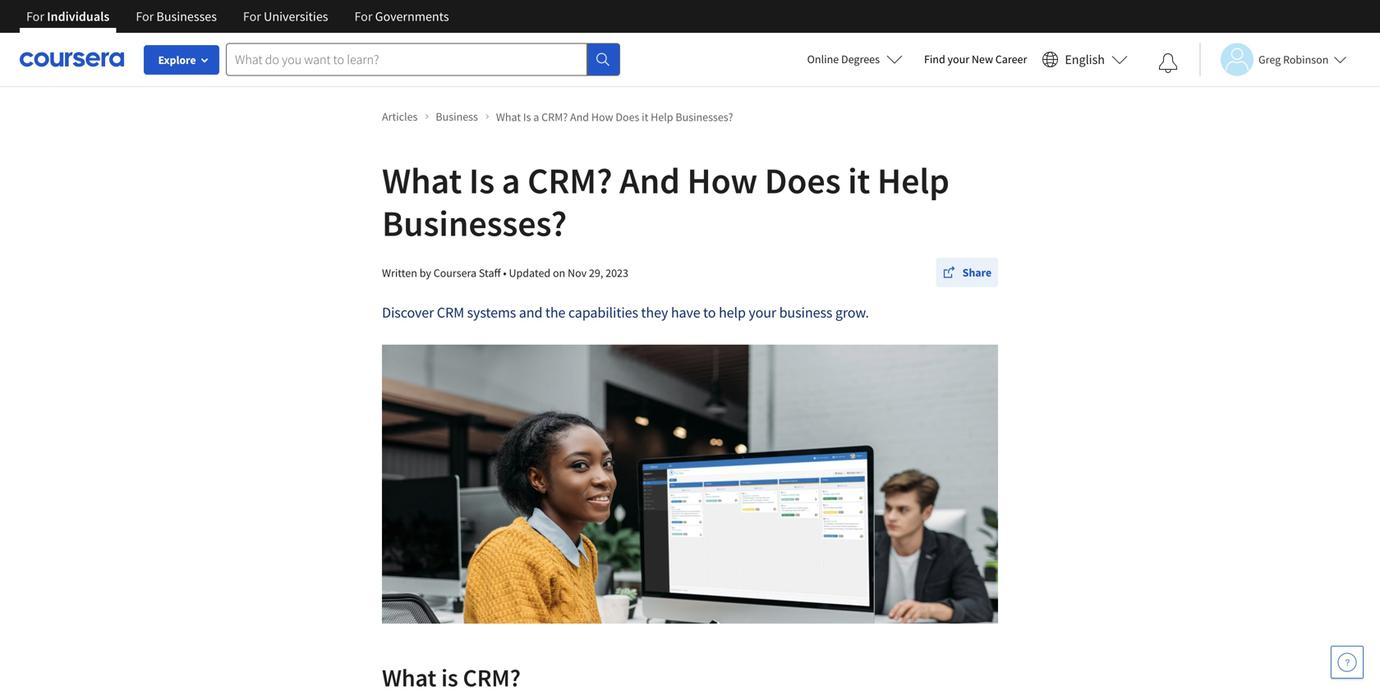 Task type: locate. For each thing, give the bounding box(es) containing it.
1 vertical spatial does
[[765, 158, 841, 203]]

your
[[948, 52, 970, 67], [749, 304, 776, 322]]

2 vertical spatial crm?
[[463, 663, 521, 694]]

nov
[[568, 266, 587, 281]]

0 horizontal spatial businesses?
[[382, 200, 567, 246]]

1 vertical spatial a
[[502, 158, 520, 203]]

4 for from the left
[[355, 8, 373, 25]]

explore button
[[144, 45, 219, 75]]

online degrees
[[807, 52, 880, 67]]

0 horizontal spatial how
[[591, 110, 613, 124]]

what down articles link
[[382, 158, 462, 203]]

is inside the breadcrumbs navigation
[[523, 110, 531, 124]]

1 vertical spatial it
[[848, 158, 870, 203]]

None search field
[[226, 43, 620, 76]]

1 horizontal spatial businesses?
[[676, 110, 733, 124]]

coursera image
[[20, 46, 124, 73]]

your right help
[[749, 304, 776, 322]]

it
[[642, 110, 649, 124], [848, 158, 870, 203]]

is
[[441, 663, 458, 694]]

discover
[[382, 304, 434, 322]]

1 vertical spatial your
[[749, 304, 776, 322]]

how
[[591, 110, 613, 124], [687, 158, 758, 203]]

help
[[719, 304, 746, 322]]

articles link
[[382, 108, 429, 126]]

to
[[703, 304, 716, 322]]

0 vertical spatial how
[[591, 110, 613, 124]]

1 vertical spatial help
[[878, 158, 950, 203]]

0 vertical spatial help
[[651, 110, 673, 124]]

crm?
[[542, 110, 568, 124], [528, 158, 612, 203], [463, 663, 521, 694]]

for governments
[[355, 8, 449, 25]]

for for businesses
[[136, 8, 154, 25]]

grow.
[[835, 304, 869, 322]]

for left universities
[[243, 8, 261, 25]]

your right the "find"
[[948, 52, 970, 67]]

universities
[[264, 8, 328, 25]]

and
[[570, 110, 589, 124], [620, 158, 680, 203]]

a
[[533, 110, 539, 124], [502, 158, 520, 203]]

1 horizontal spatial and
[[620, 158, 680, 203]]

0 horizontal spatial your
[[749, 304, 776, 322]]

0 horizontal spatial it
[[642, 110, 649, 124]]

1 horizontal spatial your
[[948, 52, 970, 67]]

for businesses
[[136, 8, 217, 25]]

share button
[[936, 258, 998, 288], [936, 258, 998, 288]]

1 horizontal spatial a
[[533, 110, 539, 124]]

0 horizontal spatial a
[[502, 158, 520, 203]]

they
[[641, 304, 668, 322]]

help center image
[[1338, 653, 1357, 673]]

explore
[[158, 53, 196, 67]]

1 vertical spatial what
[[382, 158, 462, 203]]

business
[[436, 109, 478, 124]]

individuals
[[47, 8, 110, 25]]

have
[[671, 304, 700, 322]]

1 vertical spatial businesses?
[[382, 200, 567, 246]]

3 for from the left
[[243, 8, 261, 25]]

0 horizontal spatial and
[[570, 110, 589, 124]]

1 vertical spatial is
[[469, 158, 495, 203]]

is right business link
[[523, 110, 531, 124]]

what inside the breadcrumbs navigation
[[496, 110, 521, 124]]

for left businesses
[[136, 8, 154, 25]]

1 for from the left
[[26, 8, 44, 25]]

capabilities
[[568, 304, 638, 322]]

new
[[972, 52, 993, 67]]

0 horizontal spatial help
[[651, 110, 673, 124]]

what left is
[[382, 663, 436, 694]]

0 vertical spatial a
[[533, 110, 539, 124]]

does
[[616, 110, 640, 124], [765, 158, 841, 203]]

crm? inside the breadcrumbs navigation
[[542, 110, 568, 124]]

0 horizontal spatial does
[[616, 110, 640, 124]]

0 vertical spatial your
[[948, 52, 970, 67]]

0 vertical spatial is
[[523, 110, 531, 124]]

for left individuals
[[26, 8, 44, 25]]

and inside the breadcrumbs navigation
[[570, 110, 589, 124]]

0 vertical spatial and
[[570, 110, 589, 124]]

0 vertical spatial businesses?
[[676, 110, 733, 124]]

for
[[26, 8, 44, 25], [136, 8, 154, 25], [243, 8, 261, 25], [355, 8, 373, 25]]

is
[[523, 110, 531, 124], [469, 158, 495, 203]]

updated
[[509, 266, 551, 281]]

what is crm?
[[382, 663, 521, 694]]

is down business link
[[469, 158, 495, 203]]

1 vertical spatial and
[[620, 158, 680, 203]]

greg
[[1259, 52, 1281, 67]]

29,
[[589, 266, 603, 281]]

business link
[[436, 108, 490, 126]]

1 vertical spatial how
[[687, 158, 758, 203]]

for left governments
[[355, 8, 373, 25]]

how inside the breadcrumbs navigation
[[591, 110, 613, 124]]

help inside 'what is a crm? and how does it help businesses?'
[[878, 158, 950, 203]]

what is a crm? and how does it help businesses?
[[496, 110, 733, 124], [382, 158, 950, 246]]

1 horizontal spatial help
[[878, 158, 950, 203]]

what
[[496, 110, 521, 124], [382, 158, 462, 203], [382, 663, 436, 694]]

what right business link
[[496, 110, 521, 124]]

for for universities
[[243, 8, 261, 25]]

1 horizontal spatial it
[[848, 158, 870, 203]]

discover crm systems and the capabilities they have to help your business grow.
[[382, 304, 869, 322]]

businesses?
[[676, 110, 733, 124], [382, 200, 567, 246]]

businesses? inside the breadcrumbs navigation
[[676, 110, 733, 124]]

0 vertical spatial it
[[642, 110, 649, 124]]

1 horizontal spatial is
[[523, 110, 531, 124]]

1 vertical spatial what is a crm? and how does it help businesses?
[[382, 158, 950, 246]]

1 horizontal spatial how
[[687, 158, 758, 203]]

2 for from the left
[[136, 8, 154, 25]]

1 vertical spatial crm?
[[528, 158, 612, 203]]

does inside the breadcrumbs navigation
[[616, 110, 640, 124]]

banner navigation
[[13, 0, 462, 33]]

help
[[651, 110, 673, 124], [878, 158, 950, 203]]

0 vertical spatial crm?
[[542, 110, 568, 124]]

online
[[807, 52, 839, 67]]

0 vertical spatial what
[[496, 110, 521, 124]]

0 horizontal spatial is
[[469, 158, 495, 203]]

0 vertical spatial does
[[616, 110, 640, 124]]

0 vertical spatial what is a crm? and how does it help businesses?
[[496, 110, 733, 124]]

a inside navigation
[[533, 110, 539, 124]]

1 horizontal spatial does
[[765, 158, 841, 203]]

written
[[382, 266, 417, 281]]



Task type: vqa. For each thing, say whether or not it's contained in the screenshot.
FOR associated with Universities
yes



Task type: describe. For each thing, give the bounding box(es) containing it.
show notifications image
[[1158, 53, 1178, 73]]

it inside the breadcrumbs navigation
[[642, 110, 649, 124]]

for individuals
[[26, 8, 110, 25]]

for universities
[[243, 8, 328, 25]]

degrees
[[841, 52, 880, 67]]

governments
[[375, 8, 449, 25]]

find your new career link
[[916, 49, 1035, 70]]

on
[[553, 266, 565, 281]]

it inside 'what is a crm? and how does it help businesses?'
[[848, 158, 870, 203]]

greg robinson
[[1259, 52, 1329, 67]]

What do you want to learn? text field
[[226, 43, 587, 76]]

business
[[779, 304, 833, 322]]

staff
[[479, 266, 501, 281]]

for for individuals
[[26, 8, 44, 25]]

english button
[[1035, 33, 1135, 86]]

crm
[[437, 304, 464, 322]]

share
[[963, 265, 992, 280]]

[featured image] a person in a yellow sweater with a blue collar sits at a shared desk with a co-worker across from them while working on a monitor. image
[[382, 345, 998, 624]]

systems
[[467, 304, 516, 322]]

and inside 'what is a crm? and how does it help businesses?'
[[620, 158, 680, 203]]

online degrees button
[[794, 41, 916, 77]]

does inside 'what is a crm? and how does it help businesses?'
[[765, 158, 841, 203]]

the
[[545, 304, 566, 322]]

coursera
[[434, 266, 477, 281]]

help inside the breadcrumbs navigation
[[651, 110, 673, 124]]

2023
[[606, 266, 629, 281]]

career
[[996, 52, 1027, 67]]

for for governments
[[355, 8, 373, 25]]

what is a crm? and how does it help businesses? inside the breadcrumbs navigation
[[496, 110, 733, 124]]

articles
[[382, 109, 418, 124]]

written by coursera staff • updated on nov 29, 2023
[[382, 266, 629, 281]]

and
[[519, 304, 543, 322]]

crm? inside 'what is a crm? and how does it help businesses?'
[[528, 158, 612, 203]]

find your new career
[[924, 52, 1027, 67]]

•
[[503, 266, 507, 281]]

2 vertical spatial what
[[382, 663, 436, 694]]

what inside 'what is a crm? and how does it help businesses?'
[[382, 158, 462, 203]]

businesses? inside 'what is a crm? and how does it help businesses?'
[[382, 200, 567, 246]]

robinson
[[1283, 52, 1329, 67]]

is inside 'what is a crm? and how does it help businesses?'
[[469, 158, 495, 203]]

how inside 'what is a crm? and how does it help businesses?'
[[687, 158, 758, 203]]

greg robinson button
[[1200, 43, 1347, 76]]

find
[[924, 52, 945, 67]]

businesses
[[156, 8, 217, 25]]

english
[[1065, 51, 1105, 68]]

a inside 'what is a crm? and how does it help businesses?'
[[502, 158, 520, 203]]

by
[[420, 266, 431, 281]]

breadcrumbs navigation
[[379, 104, 1002, 129]]



